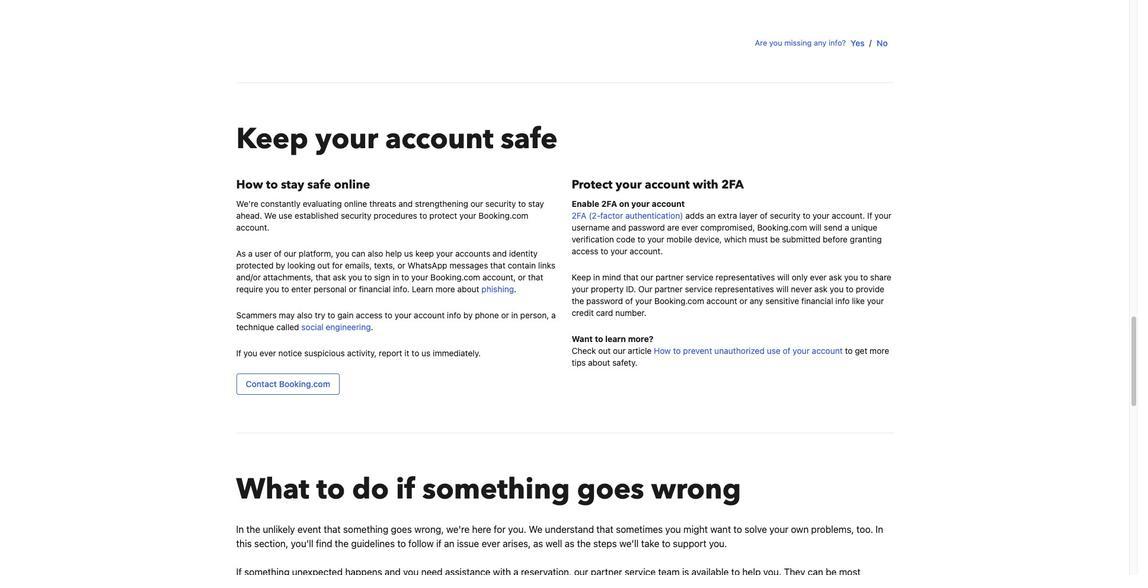 Task type: describe. For each thing, give the bounding box(es) containing it.
keep for keep in mind that our partner service representatives will only ever ask you to share your property id. our partner service representatives will never ask you to provide the password of your booking.com account or any sensitive financial info like your credit card number.
[[572, 272, 591, 282]]

in inside scammers may also try to gain access to your account info by phone or in person, a technique called
[[511, 310, 518, 320]]

2 horizontal spatial account.
[[832, 210, 865, 221]]

1 vertical spatial .
[[371, 322, 373, 332]]

you inside in the unlikely event that something goes wrong, we're here for you. we understand that sometimes you might want to solve your own problems, too. in this section, you'll find the guidelines to follow if an issue ever arises, as well as the steps we'll take to support you.
[[666, 524, 681, 535]]

2 vertical spatial account.
[[630, 246, 663, 256]]

an inside in the unlikely event that something goes wrong, we're here for you. we understand that sometimes you might want to solve your own problems, too. in this section, you'll find the guidelines to follow if an issue ever arises, as well as the steps we'll take to support you.
[[444, 538, 455, 549]]

to up identity at the left top
[[518, 199, 526, 209]]

card
[[596, 308, 613, 318]]

2 horizontal spatial ask
[[829, 272, 842, 282]]

scammers may also try to gain access to your account info by phone or in person, a technique called
[[236, 310, 556, 332]]

check out our article how to prevent unauthorized use of your account
[[572, 346, 843, 356]]

that up personal
[[316, 272, 331, 282]]

1 horizontal spatial .
[[514, 284, 517, 294]]

own
[[791, 524, 809, 535]]

before
[[823, 234, 848, 244]]

more inside as a user of our platform, you can also help us keep your accounts and identity protected by looking out for emails, texts, or whatsapp messages that contain links and/or attachments, that ask you to sign in to your booking.com account, or that require you to enter personal or financial info. learn more about
[[436, 284, 455, 294]]

person,
[[520, 310, 549, 320]]

by inside as a user of our platform, you can also help us keep your accounts and identity protected by looking out for emails, texts, or whatsapp messages that contain links and/or attachments, that ask you to sign in to your booking.com account, or that require you to enter personal or financial info. learn more about
[[276, 260, 285, 270]]

1 vertical spatial use
[[767, 346, 781, 356]]

in the unlikely event that something goes wrong, we're here for you. we understand that sometimes you might want to solve your own problems, too. in this section, you'll find the guidelines to follow if an issue ever arises, as well as the steps we'll take to support you.
[[236, 524, 883, 549]]

our inside how to stay safe online we're constantly evaluating online threats and strengthening our security to stay ahead. we use established security procedures to protect your booking.com account.
[[471, 199, 483, 209]]

yes button
[[846, 33, 870, 54]]

number.
[[615, 308, 647, 318]]

called
[[276, 322, 299, 332]]

emails,
[[345, 260, 372, 270]]

report
[[379, 348, 402, 358]]

as
[[236, 248, 246, 258]]

or inside keep in mind that our partner service representatives will only ever ask you to share your property id. our partner service representatives will never ask you to provide the password of your booking.com account or any sensitive financial info like your credit card number.
[[740, 296, 748, 306]]

wrong,
[[414, 524, 444, 535]]

safe for stay
[[307, 177, 331, 193]]

booking.com inside adds an extra layer of security to your account. if your username and password are ever compromised, booking.com will send a unique verification code to your mobile device, which must be submitted before granting access to your account.
[[757, 222, 807, 232]]

1 vertical spatial online
[[344, 199, 367, 209]]

protected
[[236, 260, 274, 270]]

prevent
[[683, 346, 712, 356]]

check
[[572, 346, 596, 356]]

that inside keep in mind that our partner service representatives will only ever ask you to share your property id. our partner service representatives will never ask you to provide the password of your booking.com account or any sensitive financial info like your credit card number.
[[623, 272, 639, 282]]

2 horizontal spatial 2fa
[[721, 177, 744, 193]]

verification
[[572, 234, 614, 244]]

on
[[619, 199, 629, 209]]

how to stay safe online we're constantly evaluating online threats and strengthening our security to stay ahead. we use established security procedures to protect your booking.com account.
[[236, 177, 544, 232]]

to up like
[[846, 284, 854, 294]]

info.
[[393, 284, 410, 294]]

(2-
[[589, 210, 601, 221]]

phishing
[[482, 284, 514, 294]]

in inside as a user of our platform, you can also help us keep your accounts and identity protected by looking out for emails, texts, or whatsapp messages that contain links and/or attachments, that ask you to sign in to your booking.com account, or that require you to enter personal or financial info. learn more about
[[393, 272, 399, 282]]

a inside scammers may also try to gain access to your account info by phone or in person, a technique called
[[551, 310, 556, 320]]

want to learn more?
[[572, 334, 654, 344]]

enable
[[572, 199, 599, 209]]

can
[[352, 248, 365, 258]]

to inside to get more tips about safety.
[[845, 346, 853, 356]]

problems,
[[811, 524, 854, 535]]

layer
[[740, 210, 758, 221]]

info inside keep in mind that our partner service representatives will only ever ask you to share your property id. our partner service representatives will never ask you to provide the password of your booking.com account or any sensitive financial info like your credit card number.
[[836, 296, 850, 306]]

2 in from the left
[[876, 524, 883, 535]]

may
[[279, 310, 295, 320]]

what
[[236, 470, 309, 509]]

procedures
[[374, 210, 417, 221]]

the up this
[[246, 524, 260, 535]]

constantly
[[261, 199, 301, 209]]

to up report
[[385, 310, 393, 320]]

1 vertical spatial us
[[422, 348, 431, 358]]

ever inside adds an extra layer of security to your account. if your username and password are ever compromised, booking.com will send a unique verification code to your mobile device, which must be submitted before granting access to your account.
[[682, 222, 698, 232]]

to right code
[[638, 234, 645, 244]]

attachments,
[[263, 272, 313, 282]]

platform,
[[299, 248, 333, 258]]

social engineering link
[[301, 322, 371, 332]]

our down learn
[[613, 346, 626, 356]]

0 vertical spatial representatives
[[716, 272, 775, 282]]

protect your account with 2fa enable 2fa on your account
[[572, 177, 744, 209]]

phishing link
[[482, 284, 514, 294]]

your inside how to stay safe online we're constantly evaluating online threats and strengthening our security to stay ahead. we use established security procedures to protect your booking.com account.
[[460, 210, 476, 221]]

0 vertical spatial goes
[[577, 470, 644, 509]]

section,
[[254, 538, 288, 549]]

to get more tips about safety.
[[572, 346, 889, 368]]

too.
[[857, 524, 873, 535]]

something inside in the unlikely event that something goes wrong, we're here for you. we understand that sometimes you might want to solve your own problems, too. in this section, you'll find the guidelines to follow if an issue ever arises, as well as the steps we'll take to support you.
[[343, 524, 388, 535]]

0 horizontal spatial you.
[[508, 524, 526, 535]]

password inside adds an extra layer of security to your account. if your username and password are ever compromised, booking.com will send a unique verification code to your mobile device, which must be submitted before granting access to your account.
[[628, 222, 665, 232]]

mind
[[602, 272, 621, 282]]

account inside scammers may also try to gain access to your account info by phone or in person, a technique called
[[414, 310, 445, 320]]

looking
[[287, 260, 315, 270]]

goes inside in the unlikely event that something goes wrong, we're here for you. we understand that sometimes you might want to solve your own problems, too. in this section, you'll find the guidelines to follow if an issue ever arises, as well as the steps we'll take to support you.
[[391, 524, 412, 535]]

find
[[316, 538, 332, 549]]

arises,
[[503, 538, 531, 549]]

solve
[[745, 524, 767, 535]]

share
[[870, 272, 892, 282]]

that down links
[[528, 272, 543, 282]]

granting
[[850, 234, 882, 244]]

username
[[572, 222, 610, 232]]

that up the find
[[324, 524, 341, 535]]

you down technique
[[244, 348, 257, 358]]

1 horizontal spatial security
[[485, 199, 516, 209]]

ever inside keep in mind that our partner service representatives will only ever ask you to share your property id. our partner service representatives will never ask you to provide the password of your booking.com account or any sensitive financial info like your credit card number.
[[810, 272, 827, 282]]

1 in from the left
[[236, 524, 244, 535]]

1 vertical spatial 2fa
[[601, 199, 617, 209]]

the inside keep in mind that our partner service representatives will only ever ask you to share your property id. our partner service representatives will never ask you to provide the password of your booking.com account or any sensitive financial info like your credit card number.
[[572, 296, 584, 306]]

to left follow
[[397, 538, 406, 549]]

our inside keep in mind that our partner service representatives will only ever ask you to share your property id. our partner service representatives will never ask you to provide the password of your booking.com account or any sensitive financial info like your credit card number.
[[641, 272, 654, 282]]

we're
[[236, 199, 258, 209]]

with
[[693, 177, 719, 193]]

take
[[641, 538, 660, 549]]

which
[[724, 234, 747, 244]]

are
[[755, 38, 767, 48]]

and/or
[[236, 272, 261, 282]]

2fa (2-factor authentication) link
[[572, 210, 683, 221]]

you'll
[[291, 538, 313, 549]]

ever left notice
[[260, 348, 276, 358]]

property
[[591, 284, 624, 294]]

safety.
[[612, 358, 638, 368]]

gain
[[337, 310, 354, 320]]

must
[[749, 234, 768, 244]]

1 vertical spatial if
[[236, 348, 241, 358]]

unauthorized
[[715, 346, 765, 356]]

keep
[[415, 248, 434, 258]]

texts,
[[374, 260, 395, 270]]

notice
[[278, 348, 302, 358]]

authentication)
[[625, 210, 683, 221]]

0 vertical spatial service
[[686, 272, 714, 282]]

threats
[[369, 199, 396, 209]]

to up info.
[[401, 272, 409, 282]]

only
[[792, 272, 808, 282]]

yes
[[851, 38, 865, 48]]

you down 'emails,'
[[348, 272, 362, 282]]

any inside are you missing any info? yes / no
[[814, 38, 827, 48]]

financial inside as a user of our platform, you can also help us keep your accounts and identity protected by looking out for emails, texts, or whatsapp messages that contain links and/or attachments, that ask you to sign in to your booking.com account, or that require you to enter personal or financial info. learn more about
[[359, 284, 391, 294]]

mobile
[[667, 234, 692, 244]]

immediately.
[[433, 348, 481, 358]]

booking.com inside how to stay safe online we're constantly evaluating online threats and strengthening our security to stay ahead. we use established security procedures to protect your booking.com account.
[[479, 210, 529, 221]]

to right take
[[662, 538, 671, 549]]

we're
[[446, 524, 470, 535]]

evaluating
[[303, 199, 342, 209]]

to left learn
[[595, 334, 603, 344]]

id.
[[626, 284, 636, 294]]

our inside as a user of our platform, you can also help us keep your accounts and identity protected by looking out for emails, texts, or whatsapp messages that contain links and/or attachments, that ask you to sign in to your booking.com account, or that require you to enter personal or financial info. learn more about
[[284, 248, 297, 258]]

or down help
[[398, 260, 405, 270]]

scammers
[[236, 310, 277, 320]]

and inside adds an extra layer of security to your account. if your username and password are ever compromised, booking.com will send a unique verification code to your mobile device, which must be submitted before granting access to your account.
[[612, 222, 626, 232]]

1 vertical spatial stay
[[528, 199, 544, 209]]

to up constantly
[[266, 177, 278, 193]]

tips
[[572, 358, 586, 368]]

to left the do
[[317, 470, 345, 509]]

for inside as a user of our platform, you can also help us keep your accounts and identity protected by looking out for emails, texts, or whatsapp messages that contain links and/or attachments, that ask you to sign in to your booking.com account, or that require you to enter personal or financial info. learn more about
[[332, 260, 343, 270]]

booking.com down notice
[[279, 379, 330, 389]]

that up the "account,"
[[490, 260, 506, 270]]

you left can
[[336, 248, 349, 258]]

you down attachments,
[[265, 284, 279, 294]]

whatsapp
[[408, 260, 447, 270]]

1 vertical spatial service
[[685, 284, 713, 294]]

or down contain
[[518, 272, 526, 282]]

access inside scammers may also try to gain access to your account info by phone or in person, a technique called
[[356, 310, 383, 320]]

no button
[[872, 33, 893, 54]]

booking.com inside as a user of our platform, you can also help us keep your accounts and identity protected by looking out for emails, texts, or whatsapp messages that contain links and/or attachments, that ask you to sign in to your booking.com account, or that require you to enter personal or financial info. learn more about
[[431, 272, 480, 282]]

to up provide in the right of the page
[[861, 272, 868, 282]]

keep your account safe
[[236, 120, 558, 159]]

to left sign
[[364, 272, 372, 282]]

personal
[[314, 284, 347, 294]]

2 vertical spatial will
[[776, 284, 789, 294]]

sensitive
[[766, 296, 799, 306]]

to right it
[[412, 348, 419, 358]]

to right try
[[328, 310, 335, 320]]

engineering
[[326, 322, 371, 332]]



Task type: locate. For each thing, give the bounding box(es) containing it.
2 as from the left
[[565, 538, 575, 549]]

0 horizontal spatial ask
[[333, 272, 346, 282]]

learn
[[605, 334, 626, 344]]

online
[[334, 177, 370, 193], [344, 199, 367, 209]]

password down authentication)
[[628, 222, 665, 232]]

security up be
[[770, 210, 801, 221]]

0 horizontal spatial a
[[248, 248, 253, 258]]

1 horizontal spatial as
[[565, 538, 575, 549]]

more inside to get more tips about safety.
[[870, 346, 889, 356]]

2fa right "with"
[[721, 177, 744, 193]]

booking.com inside keep in mind that our partner service representatives will only ever ask you to share your property id. our partner service representatives will never ask you to provide the password of your booking.com account or any sensitive financial info like your credit card number.
[[655, 296, 704, 306]]

representatives up sensitive
[[715, 284, 774, 294]]

2fa
[[721, 177, 744, 193], [601, 199, 617, 209], [572, 210, 587, 221]]

2 vertical spatial a
[[551, 310, 556, 320]]

0 horizontal spatial and
[[399, 199, 413, 209]]

a inside adds an extra layer of security to your account. if your username and password are ever compromised, booking.com will send a unique verification code to your mobile device, which must be submitted before granting access to your account.
[[845, 222, 849, 232]]

account. up send
[[832, 210, 865, 221]]

you inside are you missing any info? yes / no
[[769, 38, 782, 48]]

0 vertical spatial we
[[264, 210, 277, 221]]

ask right only
[[829, 272, 842, 282]]

booking.com up identity at the left top
[[479, 210, 529, 221]]

we'll
[[619, 538, 639, 549]]

ever inside in the unlikely event that something goes wrong, we're here for you. we understand that sometimes you might want to solve your own problems, too. in this section, you'll find the guidelines to follow if an issue ever arises, as well as the steps we'll take to support you.
[[482, 538, 500, 549]]

this
[[236, 538, 252, 549]]

about inside to get more tips about safety.
[[588, 358, 610, 368]]

1 vertical spatial by
[[464, 310, 473, 320]]

0 horizontal spatial an
[[444, 538, 455, 549]]

and up 'procedures'
[[399, 199, 413, 209]]

0 horizontal spatial account.
[[236, 222, 269, 232]]

device,
[[695, 234, 722, 244]]

financial down never
[[801, 296, 833, 306]]

or right phone
[[501, 310, 509, 320]]

how inside how to stay safe online we're constantly evaluating online threats and strengthening our security to stay ahead. we use established security procedures to protect your booking.com account.
[[236, 177, 263, 193]]

1 vertical spatial any
[[750, 296, 763, 306]]

and up code
[[612, 222, 626, 232]]

0 vertical spatial password
[[628, 222, 665, 232]]

compromised,
[[701, 222, 755, 232]]

1 horizontal spatial if
[[436, 538, 442, 549]]

wrong
[[651, 470, 741, 509]]

safe inside how to stay safe online we're constantly evaluating online threats and strengthening our security to stay ahead. we use established security procedures to protect your booking.com account.
[[307, 177, 331, 193]]

1 horizontal spatial more
[[870, 346, 889, 356]]

or inside scammers may also try to gain access to your account info by phone or in person, a technique called
[[501, 310, 509, 320]]

2fa (2-factor authentication)
[[572, 210, 683, 221]]

if inside in the unlikely event that something goes wrong, we're here for you. we understand that sometimes you might want to solve your own problems, too. in this section, you'll find the guidelines to follow if an issue ever arises, as well as the steps we'll take to support you.
[[436, 538, 442, 549]]

and inside how to stay safe online we're constantly evaluating online threats and strengthening our security to stay ahead. we use established security procedures to protect your booking.com account.
[[399, 199, 413, 209]]

a
[[845, 222, 849, 232], [248, 248, 253, 258], [551, 310, 556, 320]]

a right as
[[248, 248, 253, 258]]

extra
[[718, 210, 737, 221]]

if down wrong,
[[436, 538, 442, 549]]

also inside scammers may also try to gain access to your account info by phone or in person, a technique called
[[297, 310, 313, 320]]

0 horizontal spatial for
[[332, 260, 343, 270]]

event
[[298, 524, 321, 535]]

are you missing any info? yes / no
[[755, 38, 888, 48]]

. down the "account,"
[[514, 284, 517, 294]]

submitted
[[782, 234, 821, 244]]

by inside scammers may also try to gain access to your account info by phone or in person, a technique called
[[464, 310, 473, 320]]

any left info? on the top of the page
[[814, 38, 827, 48]]

you.
[[508, 524, 526, 535], [709, 538, 727, 549]]

1 horizontal spatial about
[[588, 358, 610, 368]]

will left only
[[777, 272, 790, 282]]

links
[[538, 260, 556, 270]]

0 vertical spatial how
[[236, 177, 263, 193]]

we inside how to stay safe online we're constantly evaluating online threats and strengthening our security to stay ahead. we use established security procedures to protect your booking.com account.
[[264, 210, 277, 221]]

in up this
[[236, 524, 244, 535]]

factor
[[601, 210, 623, 221]]

more right get
[[870, 346, 889, 356]]

how up 'we're'
[[236, 177, 263, 193]]

1 vertical spatial partner
[[655, 284, 683, 294]]

our right the strengthening
[[471, 199, 483, 209]]

also up social
[[297, 310, 313, 320]]

1 horizontal spatial us
[[422, 348, 431, 358]]

1 horizontal spatial how
[[654, 346, 671, 356]]

contact booking.com link
[[236, 374, 340, 395]]

2fa down enable
[[572, 210, 587, 221]]

by
[[276, 260, 285, 270], [464, 310, 473, 320]]

0 vertical spatial online
[[334, 177, 370, 193]]

our
[[638, 284, 653, 294]]

you up provide in the right of the page
[[844, 272, 858, 282]]

in up info.
[[393, 272, 399, 282]]

to left protect
[[420, 210, 427, 221]]

by left phone
[[464, 310, 473, 320]]

stay
[[281, 177, 304, 193], [528, 199, 544, 209]]

how
[[236, 177, 263, 193], [654, 346, 671, 356]]

your inside scammers may also try to gain access to your account info by phone or in person, a technique called
[[395, 310, 412, 320]]

for inside in the unlikely event that something goes wrong, we're here for you. we understand that sometimes you might want to solve your own problems, too. in this section, you'll find the guidelines to follow if an issue ever arises, as well as the steps we'll take to support you.
[[494, 524, 506, 535]]

0 horizontal spatial about
[[457, 284, 479, 294]]

as a user of our platform, you can also help us keep your accounts and identity protected by looking out for emails, texts, or whatsapp messages that contain links and/or attachments, that ask you to sign in to your booking.com account, or that require you to enter personal or financial info. learn more about
[[236, 248, 556, 294]]

password inside keep in mind that our partner service representatives will only ever ask you to share your property id. our partner service representatives will never ask you to provide the password of your booking.com account or any sensitive financial info like your credit card number.
[[586, 296, 623, 306]]

social
[[301, 322, 324, 332]]

enter
[[291, 284, 311, 294]]

1 horizontal spatial goes
[[577, 470, 644, 509]]

1 vertical spatial how
[[654, 346, 671, 356]]

also inside as a user of our platform, you can also help us keep your accounts and identity protected by looking out for emails, texts, or whatsapp messages that contain links and/or attachments, that ask you to sign in to your booking.com account, or that require you to enter personal or financial info. learn more about
[[368, 248, 383, 258]]

goes up follow
[[391, 524, 412, 535]]

of right unauthorized at the bottom
[[783, 346, 791, 356]]

that up the 'steps'
[[597, 524, 614, 535]]

of right user
[[274, 248, 282, 258]]

0 vertical spatial safe
[[501, 120, 558, 159]]

0 vertical spatial financial
[[359, 284, 391, 294]]

as down understand on the bottom of the page
[[565, 538, 575, 549]]

0 vertical spatial keep
[[236, 120, 308, 159]]

0 horizontal spatial how
[[236, 177, 263, 193]]

strengthening
[[415, 199, 468, 209]]

0 horizontal spatial if
[[236, 348, 241, 358]]

representatives down which
[[716, 272, 775, 282]]

steps
[[593, 538, 617, 549]]

about down check
[[588, 358, 610, 368]]

access
[[572, 246, 599, 256], [356, 310, 383, 320]]

or right personal
[[349, 284, 357, 294]]

0 vertical spatial .
[[514, 284, 517, 294]]

of inside keep in mind that our partner service representatives will only ever ask you to share your property id. our partner service representatives will never ask you to provide the password of your booking.com account or any sensitive financial info like your credit card number.
[[625, 296, 633, 306]]

our
[[471, 199, 483, 209], [284, 248, 297, 258], [641, 272, 654, 282], [613, 346, 626, 356]]

account. down code
[[630, 246, 663, 256]]

credit
[[572, 308, 594, 318]]

1 vertical spatial goes
[[391, 524, 412, 535]]

ask
[[333, 272, 346, 282], [829, 272, 842, 282], [815, 284, 828, 294]]

out inside as a user of our platform, you can also help us keep your accounts and identity protected by looking out for emails, texts, or whatsapp messages that contain links and/or attachments, that ask you to sign in to your booking.com account, or that require you to enter personal or financial info. learn more about
[[317, 260, 330, 270]]

1 vertical spatial also
[[297, 310, 313, 320]]

0 horizontal spatial something
[[343, 524, 388, 535]]

account
[[385, 120, 494, 159], [645, 177, 690, 193], [652, 199, 685, 209], [707, 296, 737, 306], [414, 310, 445, 320], [812, 346, 843, 356]]

0 vertical spatial if
[[396, 470, 416, 509]]

of
[[760, 210, 768, 221], [274, 248, 282, 258], [625, 296, 633, 306], [783, 346, 791, 356]]

in left mind
[[593, 272, 600, 282]]

0 horizontal spatial goes
[[391, 524, 412, 535]]

0 horizontal spatial if
[[396, 470, 416, 509]]

0 vertical spatial about
[[457, 284, 479, 294]]

0 horizontal spatial by
[[276, 260, 285, 270]]

to left get
[[845, 346, 853, 356]]

2fa up factor
[[601, 199, 617, 209]]

require
[[236, 284, 263, 294]]

info inside scammers may also try to gain access to your account info by phone or in person, a technique called
[[447, 310, 461, 320]]

unique
[[852, 222, 878, 232]]

account,
[[483, 272, 516, 282]]

a inside as a user of our platform, you can also help us keep your accounts and identity protected by looking out for emails, texts, or whatsapp messages that contain links and/or attachments, that ask you to sign in to your booking.com account, or that require you to enter personal or financial info. learn more about
[[248, 248, 253, 258]]

what to do if something goes wrong
[[236, 470, 741, 509]]

account. inside how to stay safe online we're constantly evaluating online threats and strengthening our security to stay ahead. we use established security procedures to protect your booking.com account.
[[236, 222, 269, 232]]

0 vertical spatial and
[[399, 199, 413, 209]]

0 vertical spatial a
[[845, 222, 849, 232]]

password
[[628, 222, 665, 232], [586, 296, 623, 306]]

for left 'emails,'
[[332, 260, 343, 270]]

the right the find
[[335, 538, 349, 549]]

goes
[[577, 470, 644, 509], [391, 524, 412, 535]]

out down want to learn more?
[[598, 346, 611, 356]]

of up number.
[[625, 296, 633, 306]]

any left sensitive
[[750, 296, 763, 306]]

to right want
[[734, 524, 742, 535]]

1 vertical spatial something
[[343, 524, 388, 535]]

to left prevent
[[673, 346, 681, 356]]

1 vertical spatial account.
[[236, 222, 269, 232]]

here
[[472, 524, 491, 535]]

1 horizontal spatial safe
[[501, 120, 558, 159]]

in
[[236, 524, 244, 535], [876, 524, 883, 535]]

2 horizontal spatial in
[[593, 272, 600, 282]]

0 vertical spatial an
[[707, 210, 716, 221]]

keep for keep your account safe
[[236, 120, 308, 159]]

0 horizontal spatial more
[[436, 284, 455, 294]]

1 horizontal spatial keep
[[572, 272, 591, 282]]

ask right never
[[815, 284, 828, 294]]

about inside as a user of our platform, you can also help us keep your accounts and identity protected by looking out for emails, texts, or whatsapp messages that contain links and/or attachments, that ask you to sign in to your booking.com account, or that require you to enter personal or financial info. learn more about
[[457, 284, 479, 294]]

and left identity at the left top
[[493, 248, 507, 258]]

1 horizontal spatial if
[[867, 210, 873, 221]]

send
[[824, 222, 843, 232]]

1 horizontal spatial info
[[836, 296, 850, 306]]

the up credit
[[572, 296, 584, 306]]

ever down adds
[[682, 222, 698, 232]]

to down verification
[[601, 246, 608, 256]]

1 horizontal spatial out
[[598, 346, 611, 356]]

1 vertical spatial we
[[529, 524, 543, 535]]

you. up arises,
[[508, 524, 526, 535]]

0 horizontal spatial safe
[[307, 177, 331, 193]]

/
[[870, 38, 872, 48]]

user
[[255, 248, 272, 258]]

might
[[684, 524, 708, 535]]

article
[[628, 346, 652, 356]]

1 as from the left
[[533, 538, 543, 549]]

booking.com up prevent
[[655, 296, 704, 306]]

0 vertical spatial use
[[279, 210, 292, 221]]

code
[[616, 234, 635, 244]]

as left well
[[533, 538, 543, 549]]

activity,
[[347, 348, 377, 358]]

1 vertical spatial more
[[870, 346, 889, 356]]

1 horizontal spatial also
[[368, 248, 383, 258]]

stay left enable
[[528, 199, 544, 209]]

keep in mind that our partner service representatives will only ever ask you to share your property id. our partner service representatives will never ask you to provide the password of your booking.com account or any sensitive financial info like your credit card number.
[[572, 272, 892, 318]]

safe for account
[[501, 120, 558, 159]]

1 vertical spatial will
[[777, 272, 790, 282]]

of right layer
[[760, 210, 768, 221]]

if you ever notice suspicious activity, report it to us immediately.
[[236, 348, 481, 358]]

do
[[352, 470, 389, 509]]

1 horizontal spatial use
[[767, 346, 781, 356]]

1 vertical spatial password
[[586, 296, 623, 306]]

1 horizontal spatial ask
[[815, 284, 828, 294]]

guidelines
[[351, 538, 395, 549]]

of inside as a user of our platform, you can also help us keep your accounts and identity protected by looking out for emails, texts, or whatsapp messages that contain links and/or attachments, that ask you to sign in to your booking.com account, or that require you to enter personal or financial info. learn more about
[[274, 248, 282, 258]]

use inside how to stay safe online we're constantly evaluating online threats and strengthening our security to stay ahead. we use established security procedures to protect your booking.com account.
[[279, 210, 292, 221]]

info?
[[829, 38, 846, 48]]

an inside adds an extra layer of security to your account. if your username and password are ever compromised, booking.com will send a unique verification code to your mobile device, which must be submitted before granting access to your account.
[[707, 210, 716, 221]]

2 vertical spatial 2fa
[[572, 210, 587, 221]]

1 vertical spatial keep
[[572, 272, 591, 282]]

0 horizontal spatial password
[[586, 296, 623, 306]]

access inside adds an extra layer of security to your account. if your username and password are ever compromised, booking.com will send a unique verification code to your mobile device, which must be submitted before granting access to your account.
[[572, 246, 599, 256]]

a right send
[[845, 222, 849, 232]]

our up looking
[[284, 248, 297, 258]]

security inside adds an extra layer of security to your account. if your username and password are ever compromised, booking.com will send a unique verification code to your mobile device, which must be submitted before granting access to your account.
[[770, 210, 801, 221]]

we inside in the unlikely event that something goes wrong, we're here for you. we understand that sometimes you might want to solve your own problems, too. in this section, you'll find the guidelines to follow if an issue ever arises, as well as the steps we'll take to support you.
[[529, 524, 543, 535]]

0 vertical spatial by
[[276, 260, 285, 270]]

0 vertical spatial access
[[572, 246, 599, 256]]

adds
[[686, 210, 704, 221]]

1 vertical spatial out
[[598, 346, 611, 356]]

1 vertical spatial about
[[588, 358, 610, 368]]

stay up constantly
[[281, 177, 304, 193]]

or left sensitive
[[740, 296, 748, 306]]

0 horizontal spatial also
[[297, 310, 313, 320]]

to up submitted
[[803, 210, 811, 221]]

0 vertical spatial stay
[[281, 177, 304, 193]]

password up card
[[586, 296, 623, 306]]

ask inside as a user of our platform, you can also help us keep your accounts and identity protected by looking out for emails, texts, or whatsapp messages that contain links and/or attachments, that ask you to sign in to your booking.com account, or that require you to enter personal or financial info. learn more about
[[333, 272, 346, 282]]

protect
[[572, 177, 613, 193]]

1 horizontal spatial a
[[551, 310, 556, 320]]

and
[[399, 199, 413, 209], [612, 222, 626, 232], [493, 248, 507, 258]]

if inside adds an extra layer of security to your account. if your username and password are ever compromised, booking.com will send a unique verification code to your mobile device, which must be submitted before granting access to your account.
[[867, 210, 873, 221]]

how to prevent unauthorized use of your account link
[[654, 346, 843, 356]]

goes up the sometimes
[[577, 470, 644, 509]]

to down attachments,
[[281, 284, 289, 294]]

the down understand on the bottom of the page
[[577, 538, 591, 549]]

you. down want
[[709, 538, 727, 549]]

unlikely
[[263, 524, 295, 535]]

social engineering .
[[301, 322, 373, 332]]

the
[[572, 296, 584, 306], [246, 524, 260, 535], [335, 538, 349, 549], [577, 538, 591, 549]]

security down threats
[[341, 210, 371, 221]]

financial down sign
[[359, 284, 391, 294]]

1 horizontal spatial in
[[511, 310, 518, 320]]

of inside adds an extra layer of security to your account. if your username and password are ever compromised, booking.com will send a unique verification code to your mobile device, which must be submitted before granting access to your account.
[[760, 210, 768, 221]]

1 horizontal spatial by
[[464, 310, 473, 320]]

more
[[436, 284, 455, 294], [870, 346, 889, 356]]

account inside keep in mind that our partner service representatives will only ever ask you to share your property id. our partner service representatives will never ask you to provide the password of your booking.com account or any sensitive financial info like your credit card number.
[[707, 296, 737, 306]]

0 vertical spatial more
[[436, 284, 455, 294]]

0 vertical spatial us
[[404, 248, 413, 258]]

try
[[315, 310, 325, 320]]

1 vertical spatial if
[[436, 538, 442, 549]]

partner right our
[[655, 284, 683, 294]]

0 vertical spatial something
[[423, 470, 570, 509]]

if
[[396, 470, 416, 509], [436, 538, 442, 549]]

your inside in the unlikely event that something goes wrong, we're here for you. we understand that sometimes you might want to solve your own problems, too. in this section, you'll find the guidelines to follow if an issue ever arises, as well as the steps we'll take to support you.
[[770, 524, 789, 535]]

use right unauthorized at the bottom
[[767, 346, 781, 356]]

a right person,
[[551, 310, 556, 320]]

security up identity at the left top
[[485, 199, 516, 209]]

will inside adds an extra layer of security to your account. if your username and password are ever compromised, booking.com will send a unique verification code to your mobile device, which must be submitted before granting access to your account.
[[809, 222, 822, 232]]

2 vertical spatial and
[[493, 248, 507, 258]]

suspicious
[[304, 348, 345, 358]]

info left like
[[836, 296, 850, 306]]

something
[[423, 470, 570, 509], [343, 524, 388, 535]]

that
[[490, 260, 506, 270], [316, 272, 331, 282], [528, 272, 543, 282], [623, 272, 639, 282], [324, 524, 341, 535], [597, 524, 614, 535]]

want
[[572, 334, 593, 344]]

provide
[[856, 284, 885, 294]]

0 vertical spatial out
[[317, 260, 330, 270]]

2 horizontal spatial a
[[845, 222, 849, 232]]

0 vertical spatial will
[[809, 222, 822, 232]]

you left provide in the right of the page
[[830, 284, 844, 294]]

for right here
[[494, 524, 506, 535]]

partner down mobile on the top of page
[[656, 272, 684, 282]]

2 horizontal spatial and
[[612, 222, 626, 232]]

0 horizontal spatial any
[[750, 296, 763, 306]]

1 horizontal spatial account.
[[630, 246, 663, 256]]

us inside as a user of our platform, you can also help us keep your accounts and identity protected by looking out for emails, texts, or whatsapp messages that contain links and/or attachments, that ask you to sign in to your booking.com account, or that require you to enter personal or financial info. learn more about
[[404, 248, 413, 258]]

0 vertical spatial you.
[[508, 524, 526, 535]]

ever down here
[[482, 538, 500, 549]]

identity
[[509, 248, 538, 258]]

any inside keep in mind that our partner service representatives will only ever ask you to share your property id. our partner service representatives will never ask you to provide the password of your booking.com account or any sensitive financial info like your credit card number.
[[750, 296, 763, 306]]

0 vertical spatial also
[[368, 248, 383, 258]]

that up id.
[[623, 272, 639, 282]]

are
[[667, 222, 680, 232]]

in inside keep in mind that our partner service representatives will only ever ask you to share your property id. our partner service representatives will never ask you to provide the password of your booking.com account or any sensitive financial info like your credit card number.
[[593, 272, 600, 282]]

1 vertical spatial you.
[[709, 538, 727, 549]]

out down 'platform,'
[[317, 260, 330, 270]]

ahead.
[[236, 210, 262, 221]]

never
[[791, 284, 812, 294]]

and inside as a user of our platform, you can also help us keep your accounts and identity protected by looking out for emails, texts, or whatsapp messages that contain links and/or attachments, that ask you to sign in to your booking.com account, or that require you to enter personal or financial info. learn more about
[[493, 248, 507, 258]]

for
[[332, 260, 343, 270], [494, 524, 506, 535]]

financial inside keep in mind that our partner service representatives will only ever ask you to share your property id. our partner service representatives will never ask you to provide the password of your booking.com account or any sensitive financial info like your credit card number.
[[801, 296, 833, 306]]

keep inside keep in mind that our partner service representatives will only ever ask you to share your property id. our partner service representatives will never ask you to provide the password of your booking.com account or any sensitive financial info like your credit card number.
[[572, 272, 591, 282]]

you right are
[[769, 38, 782, 48]]

1 horizontal spatial password
[[628, 222, 665, 232]]

1 horizontal spatial and
[[493, 248, 507, 258]]

1 vertical spatial representatives
[[715, 284, 774, 294]]

well
[[546, 538, 562, 549]]

more right learn
[[436, 284, 455, 294]]

if up unique
[[867, 210, 873, 221]]

an right adds
[[707, 210, 716, 221]]

0 vertical spatial partner
[[656, 272, 684, 282]]

online left threats
[[344, 199, 367, 209]]

1 horizontal spatial something
[[423, 470, 570, 509]]

about down messages
[[457, 284, 479, 294]]

adds an extra layer of security to your account. if your username and password are ever compromised, booking.com will send a unique verification code to your mobile device, which must be submitted before granting access to your account.
[[572, 210, 892, 256]]

0 horizontal spatial security
[[341, 210, 371, 221]]

will left send
[[809, 222, 822, 232]]



Task type: vqa. For each thing, say whether or not it's contained in the screenshot.
"Australia"
no



